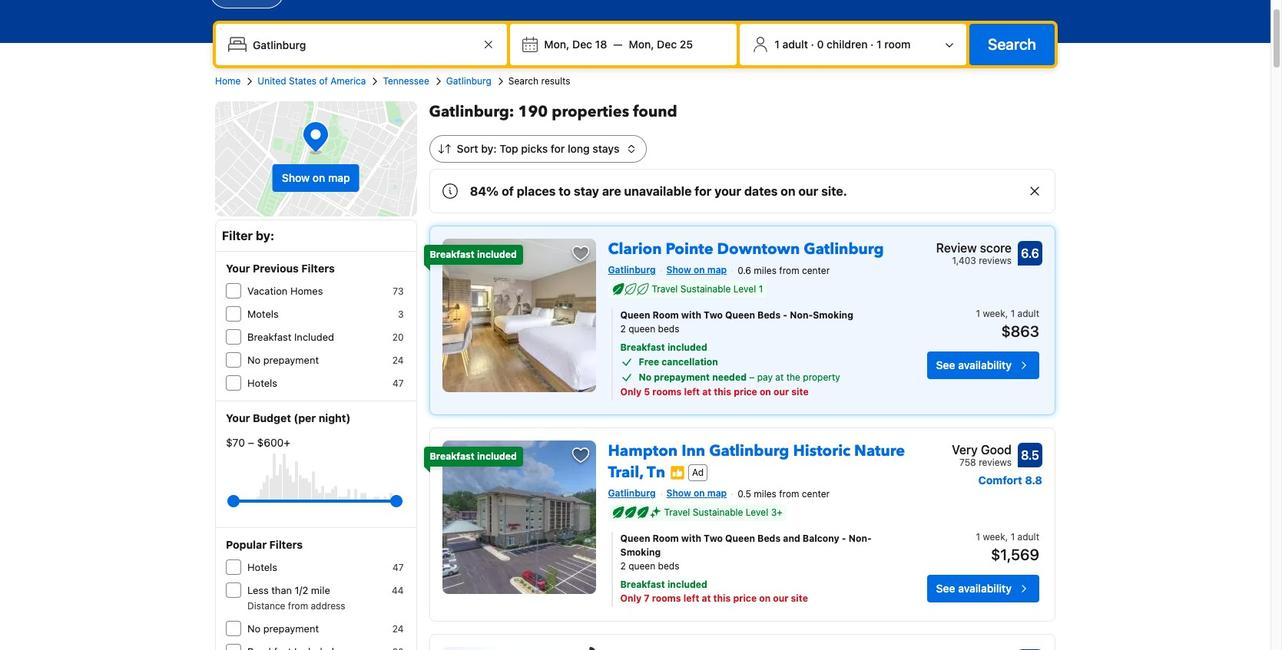 Task type: locate. For each thing, give the bounding box(es) containing it.
this down "needed"
[[714, 386, 731, 398]]

0 vertical spatial by:
[[481, 142, 497, 155]]

1 queen from the top
[[628, 323, 655, 335]]

0 vertical spatial left
[[684, 386, 700, 398]]

show inside show on map button
[[282, 171, 310, 184]]

0 vertical spatial your
[[226, 262, 250, 275]]

1 vertical spatial beds
[[658, 560, 679, 572]]

1 two from the top
[[704, 309, 723, 321]]

2 your from the top
[[226, 412, 250, 425]]

breakfast included for $1,569
[[430, 451, 517, 462]]

search for search results
[[508, 75, 539, 87]]

0 vertical spatial non-
[[790, 309, 813, 321]]

hampton inn gatlinburg historic nature trail, tn image
[[442, 441, 596, 594]]

ad
[[692, 467, 704, 479]]

1/2
[[295, 585, 308, 597]]

stay
[[574, 184, 599, 198]]

2 beds from the top
[[658, 560, 679, 572]]

beds down travel sustainable level 3+ at the right bottom
[[658, 560, 679, 572]]

hotels
[[247, 377, 277, 389], [247, 562, 277, 574]]

1 horizontal spatial dec
[[657, 38, 677, 51]]

queen inside 2 queen beds breakfast included
[[628, 323, 655, 335]]

this property is part of our preferred partner program. it's committed to providing excellent service and good value. it'll pay us a higher commission if you make a booking. image
[[670, 466, 685, 481]]

1 vertical spatial ,
[[1005, 531, 1008, 543]]

0 vertical spatial this
[[714, 386, 731, 398]]

0 vertical spatial room
[[653, 309, 679, 321]]

left down cancellation
[[684, 386, 700, 398]]

1 vertical spatial from
[[779, 488, 799, 500]]

2 only from the top
[[620, 593, 642, 604]]

1 only from the top
[[620, 386, 642, 398]]

home link
[[215, 75, 241, 88]]

with down travel sustainable level 3+ at the right bottom
[[681, 533, 701, 544]]

dec left 18 at left
[[572, 38, 592, 51]]

1 vertical spatial map
[[707, 264, 727, 276]]

no prepayment down distance from address on the left bottom of page
[[247, 623, 319, 635]]

two for and
[[704, 533, 723, 544]]

1 vertical spatial availability
[[958, 582, 1012, 595]]

only 5 rooms left at this price on our site
[[620, 386, 809, 398]]

adult left '0'
[[782, 38, 808, 51]]

mon, right —
[[629, 38, 654, 51]]

0 horizontal spatial smoking
[[620, 547, 661, 558]]

0 vertical spatial smoking
[[813, 309, 853, 321]]

2 · from the left
[[870, 38, 874, 51]]

unavailable
[[624, 184, 692, 198]]

1 vertical spatial travel
[[664, 507, 690, 518]]

center right 0.6
[[802, 265, 830, 276]]

1 vertical spatial -
[[842, 533, 846, 544]]

0 vertical spatial 2
[[620, 323, 626, 335]]

0 vertical spatial map
[[328, 171, 350, 184]]

center for $1,569
[[802, 488, 830, 500]]

no up 5
[[639, 372, 652, 383]]

left inside queen room with two queen beds and balcony - non- smoking 2 queen beds breakfast included only 7 rooms left at this price on our site
[[683, 593, 699, 604]]

center
[[802, 265, 830, 276], [802, 488, 830, 500]]

2 vertical spatial prepayment
[[263, 623, 319, 635]]

for left 'your'
[[695, 184, 712, 198]]

1 with from the top
[[681, 309, 701, 321]]

2 vertical spatial at
[[702, 593, 711, 604]]

2 beds from the top
[[757, 533, 781, 544]]

rooms inside queen room with two queen beds and balcony - non- smoking 2 queen beds breakfast included only 7 rooms left at this price on our site
[[652, 593, 681, 604]]

–
[[749, 372, 755, 383], [248, 436, 254, 449]]

prepayment down the free cancellation
[[654, 372, 710, 383]]

0 horizontal spatial dec
[[572, 38, 592, 51]]

sustainable up queen room with two queen beds - non-smoking in the top of the page
[[680, 283, 731, 295]]

0 vertical spatial hotels
[[247, 377, 277, 389]]

0 vertical spatial see availability
[[936, 359, 1012, 372]]

smoking inside queen room with two queen beds and balcony - non- smoking 2 queen beds breakfast included only 7 rooms left at this price on our site
[[620, 547, 661, 558]]

1 vertical spatial 2
[[620, 560, 626, 572]]

0 horizontal spatial -
[[783, 309, 787, 321]]

1 vertical spatial level
[[746, 507, 768, 518]]

gatlinburg down trail,
[[608, 488, 656, 499]]

reviews right 1,403
[[979, 255, 1012, 267]]

mon,
[[544, 38, 569, 51], [629, 38, 654, 51]]

review score 1,403 reviews
[[936, 241, 1012, 267]]

1 vertical spatial for
[[695, 184, 712, 198]]

1 horizontal spatial –
[[749, 372, 755, 383]]

only left 7
[[620, 593, 642, 604]]

queen room with two queen beds and balcony - non- smoking 2 queen beds breakfast included only 7 rooms left at this price on our site
[[620, 533, 872, 604]]

1 vertical spatial see availability link
[[927, 575, 1039, 603]]

price inside queen room with two queen beds and balcony - non- smoking 2 queen beds breakfast included only 7 rooms left at this price on our site
[[733, 593, 757, 604]]

queen up 7
[[620, 533, 650, 544]]

1 vertical spatial no
[[639, 372, 652, 383]]

see availability link down 1 week , 1 adult $863
[[927, 352, 1039, 379]]

,
[[1005, 308, 1008, 319], [1005, 531, 1008, 543]]

sustainable down 0.5
[[693, 507, 743, 518]]

inn
[[681, 441, 705, 462]]

week inside 1 week , 1 adult $863
[[983, 308, 1005, 319]]

on
[[312, 171, 325, 184], [781, 184, 795, 198], [694, 264, 705, 276], [760, 386, 771, 398], [694, 488, 705, 499], [759, 593, 771, 604]]

property
[[803, 372, 840, 383]]

see availability link down the $1,569 at the bottom
[[927, 575, 1039, 603]]

search
[[988, 35, 1036, 53], [508, 75, 539, 87]]

pointe
[[666, 239, 713, 260]]

1 week from the top
[[983, 308, 1005, 319]]

2 2 from the top
[[620, 560, 626, 572]]

see availability link
[[927, 352, 1039, 379], [927, 575, 1039, 603]]

0 vertical spatial ,
[[1005, 308, 1008, 319]]

comfort 8.8
[[978, 474, 1042, 487]]

beds
[[757, 309, 781, 321], [757, 533, 781, 544]]

24 down 44
[[392, 624, 404, 635]]

gatlinburg up 0.5
[[709, 441, 789, 462]]

2 vertical spatial map
[[707, 488, 727, 499]]

site inside queen room with two queen beds and balcony - non- smoking 2 queen beds breakfast included only 7 rooms left at this price on our site
[[791, 593, 808, 604]]

2 no prepayment from the top
[[247, 623, 319, 635]]

1 vertical spatial breakfast included
[[430, 451, 517, 462]]

no down distance
[[247, 623, 261, 635]]

clarion
[[608, 239, 662, 260]]

2 two from the top
[[704, 533, 723, 544]]

1 · from the left
[[811, 38, 814, 51]]

0 vertical spatial show on map
[[282, 171, 350, 184]]

2 47 from the top
[[393, 562, 404, 574]]

0 vertical spatial miles
[[754, 265, 777, 276]]

1 vertical spatial site
[[791, 593, 808, 604]]

room down travel sustainable level 3+ at the right bottom
[[653, 533, 679, 544]]

reviews inside very good 758 reviews
[[979, 457, 1012, 468]]

historic
[[793, 441, 850, 462]]

at left the
[[775, 372, 784, 383]]

sustainable for $1,569
[[693, 507, 743, 518]]

0 vertical spatial only
[[620, 386, 642, 398]]

site down and
[[791, 593, 808, 604]]

site down the
[[791, 386, 809, 398]]

with inside queen room with two queen beds and balcony - non- smoking 2 queen beds breakfast included only 7 rooms left at this price on our site
[[681, 533, 701, 544]]

show on map button
[[273, 164, 359, 192]]

0 vertical spatial 24
[[392, 355, 404, 366]]

smoking up property
[[813, 309, 853, 321]]

week for $863
[[983, 308, 1005, 319]]

free cancellation
[[639, 356, 718, 368]]

our inside queen room with two queen beds and balcony - non- smoking 2 queen beds breakfast included only 7 rooms left at this price on our site
[[773, 593, 788, 604]]

1,403
[[952, 255, 976, 267]]

– right '$70'
[[248, 436, 254, 449]]

2 center from the top
[[802, 488, 830, 500]]

level down 0.6
[[733, 283, 756, 295]]

1 miles from the top
[[754, 265, 777, 276]]

– left pay at the bottom right of page
[[749, 372, 755, 383]]

gatlinburg down "clarion"
[[608, 264, 656, 276]]

only inside queen room with two queen beds and balcony - non- smoking 2 queen beds breakfast included only 7 rooms left at this price on our site
[[620, 593, 642, 604]]

hotels up the budget
[[247, 377, 277, 389]]

children
[[827, 38, 868, 51]]

dates
[[744, 184, 778, 198]]

, inside 1 week , 1 adult $863
[[1005, 308, 1008, 319]]

availability
[[958, 359, 1012, 372], [958, 582, 1012, 595]]

0 vertical spatial -
[[783, 309, 787, 321]]

0 vertical spatial see availability link
[[927, 352, 1039, 379]]

1 horizontal spatial by:
[[481, 142, 497, 155]]

week up the $1,569 at the bottom
[[983, 531, 1005, 543]]

2 vertical spatial show on map
[[666, 488, 727, 499]]

room
[[653, 309, 679, 321], [653, 533, 679, 544]]

1 vertical spatial no prepayment
[[247, 623, 319, 635]]

of right 84%
[[502, 184, 514, 198]]

see availability down 1 week , 1 adult $863
[[936, 359, 1012, 372]]

1 horizontal spatial -
[[842, 533, 846, 544]]

prepayment down distance from address on the left bottom of page
[[263, 623, 319, 635]]

at down cancellation
[[702, 386, 711, 398]]

very good element
[[952, 441, 1012, 459]]

2 week from the top
[[983, 531, 1005, 543]]

center down "historic"
[[802, 488, 830, 500]]

queen down travel sustainable level 1
[[725, 309, 755, 321]]

1 vertical spatial queen
[[628, 560, 655, 572]]

beds inside queen room with two queen beds and balcony - non- smoking 2 queen beds breakfast included only 7 rooms left at this price on our site
[[658, 560, 679, 572]]

our down queen room with two queen beds and balcony - non- smoking link
[[773, 593, 788, 604]]

44
[[392, 585, 404, 597]]

see for $1,569
[[936, 582, 955, 595]]

0 vertical spatial breakfast included
[[430, 249, 517, 260]]

this down queen room with two queen beds and balcony - non- smoking link
[[713, 593, 731, 604]]

, up the $1,569 at the bottom
[[1005, 531, 1008, 543]]

filters right popular
[[269, 538, 303, 552]]

0 vertical spatial no prepayment
[[247, 354, 319, 366]]

· left '0'
[[811, 38, 814, 51]]

site.
[[821, 184, 847, 198]]

2 vertical spatial adult
[[1017, 531, 1039, 543]]

47 down "20"
[[393, 378, 404, 389]]

- right balcony
[[842, 533, 846, 544]]

·
[[811, 38, 814, 51], [870, 38, 874, 51]]

week inside 1 week , 1 adult $1,569
[[983, 531, 1005, 543]]

miles right 0.6
[[754, 265, 777, 276]]

rooms right 5
[[652, 386, 682, 398]]

2 queen from the top
[[628, 560, 655, 572]]

2 miles from the top
[[754, 488, 776, 500]]

1 vertical spatial reviews
[[979, 457, 1012, 468]]

2 room from the top
[[653, 533, 679, 544]]

sustainable for $863
[[680, 283, 731, 295]]

included inside 2 queen beds breakfast included
[[667, 342, 707, 353]]

2 , from the top
[[1005, 531, 1008, 543]]

only left 5
[[620, 386, 642, 398]]

no prepayment down breakfast included
[[247, 354, 319, 366]]

24
[[392, 355, 404, 366], [392, 624, 404, 635]]

0 vertical spatial show
[[282, 171, 310, 184]]

room for queen room with two queen beds and balcony - non- smoking 2 queen beds breakfast included only 7 rooms left at this price on our site
[[653, 533, 679, 544]]

1 vertical spatial 24
[[392, 624, 404, 635]]

at inside queen room with two queen beds and balcony - non- smoking 2 queen beds breakfast included only 7 rooms left at this price on our site
[[702, 593, 711, 604]]

1 vertical spatial search
[[508, 75, 539, 87]]

by: right filter
[[256, 229, 274, 243]]

see
[[936, 359, 955, 372], [936, 582, 955, 595]]

0.6
[[738, 265, 751, 276]]

left right 7
[[683, 593, 699, 604]]

1 vertical spatial miles
[[754, 488, 776, 500]]

0 vertical spatial level
[[733, 283, 756, 295]]

1 vertical spatial see availability
[[936, 582, 1012, 595]]

1 vertical spatial filters
[[269, 538, 303, 552]]

by: left top
[[481, 142, 497, 155]]

by: for filter
[[256, 229, 274, 243]]

1 vertical spatial adult
[[1017, 308, 1039, 319]]

your
[[226, 262, 250, 275], [226, 412, 250, 425]]

mile
[[311, 585, 330, 597]]

search inside button
[[988, 35, 1036, 53]]

sort by: top picks for long stays
[[457, 142, 619, 155]]

hotels down "popular filters"
[[247, 562, 277, 574]]

no down breakfast included
[[247, 354, 261, 366]]

price down no prepayment needed – pay at the property
[[734, 386, 757, 398]]

1 vertical spatial price
[[733, 593, 757, 604]]

room up 2 queen beds breakfast included
[[653, 309, 679, 321]]

of right states at the top of page
[[319, 75, 328, 87]]

1 vertical spatial non-
[[849, 533, 872, 544]]

for left long
[[551, 142, 565, 155]]

our left site. at right
[[798, 184, 818, 198]]

2 vertical spatial from
[[288, 601, 308, 612]]

mon, dec 18 — mon, dec 25
[[544, 38, 693, 51]]

beds down 0.6 miles from center
[[757, 309, 781, 321]]

2 24 from the top
[[392, 624, 404, 635]]

1 vertical spatial prepayment
[[654, 372, 710, 383]]

, up $863
[[1005, 308, 1008, 319]]

0 vertical spatial two
[[704, 309, 723, 321]]

clarion pointe downtown gatlinburg
[[608, 239, 884, 260]]

1 see availability link from the top
[[927, 352, 1039, 379]]

show
[[282, 171, 310, 184], [666, 264, 691, 276], [666, 488, 691, 499]]

see availability for $863
[[936, 359, 1012, 372]]

level left 3+
[[746, 507, 768, 518]]

smoking
[[813, 309, 853, 321], [620, 547, 661, 558]]

1 vertical spatial this
[[713, 593, 731, 604]]

see for $863
[[936, 359, 955, 372]]

, for $863
[[1005, 308, 1008, 319]]

rooms right 7
[[652, 593, 681, 604]]

united
[[258, 75, 286, 87]]

1 vertical spatial 47
[[393, 562, 404, 574]]

1 your from the top
[[226, 262, 250, 275]]

room
[[884, 38, 911, 51]]

queen up free
[[628, 323, 655, 335]]

—
[[613, 38, 623, 51]]

adult up $863
[[1017, 308, 1039, 319]]

1 see availability from the top
[[936, 359, 1012, 372]]

review score element
[[936, 239, 1012, 257]]

0 vertical spatial search
[[988, 35, 1036, 53]]

level
[[733, 283, 756, 295], [746, 507, 768, 518]]

0 vertical spatial beds
[[757, 309, 781, 321]]

1 vertical spatial –
[[248, 436, 254, 449]]

1 breakfast included from the top
[[430, 249, 517, 260]]

beds inside 2 queen beds breakfast included
[[658, 323, 679, 335]]

1 vertical spatial left
[[683, 593, 699, 604]]

$600+
[[257, 436, 290, 449]]

two inside queen room with two queen beds and balcony - non- smoking 2 queen beds breakfast included only 7 rooms left at this price on our site
[[704, 533, 723, 544]]

1 center from the top
[[802, 265, 830, 276]]

your down filter
[[226, 262, 250, 275]]

1 beds from the top
[[757, 309, 781, 321]]

long
[[568, 142, 590, 155]]

1 room from the top
[[653, 309, 679, 321]]

1 availability from the top
[[958, 359, 1012, 372]]

2 see availability from the top
[[936, 582, 1012, 595]]

breakfast included for $863
[[430, 249, 517, 260]]

adult up the $1,569 at the bottom
[[1017, 531, 1039, 543]]

breakfast
[[430, 249, 475, 260], [247, 331, 291, 343], [620, 342, 665, 353], [430, 451, 475, 462], [620, 579, 665, 590]]

with down travel sustainable level 1
[[681, 309, 701, 321]]

1 vertical spatial show
[[666, 264, 691, 276]]

prepayment down breakfast included
[[263, 354, 319, 366]]

1 vertical spatial week
[[983, 531, 1005, 543]]

with
[[681, 309, 701, 321], [681, 533, 701, 544]]

2 availability from the top
[[958, 582, 1012, 595]]

, inside 1 week , 1 adult $1,569
[[1005, 531, 1008, 543]]

· right children
[[870, 38, 874, 51]]

0 vertical spatial for
[[551, 142, 565, 155]]

2 breakfast included from the top
[[430, 451, 517, 462]]

2 with from the top
[[681, 533, 701, 544]]

week up $863
[[983, 308, 1005, 319]]

on inside button
[[312, 171, 325, 184]]

popular
[[226, 538, 267, 552]]

availability down 1 week , 1 adult $863
[[958, 359, 1012, 372]]

2 see availability link from the top
[[927, 575, 1039, 603]]

room inside queen room with two queen beds and balcony - non- smoking 2 queen beds breakfast included only 7 rooms left at this price on our site
[[653, 533, 679, 544]]

0 vertical spatial adult
[[782, 38, 808, 51]]

picks
[[521, 142, 548, 155]]

0 horizontal spatial of
[[319, 75, 328, 87]]

adult for $863
[[1017, 308, 1039, 319]]

your up '$70'
[[226, 412, 250, 425]]

travel for $1,569
[[664, 507, 690, 518]]

2 reviews from the top
[[979, 457, 1012, 468]]

1 2 from the top
[[620, 323, 626, 335]]

good
[[981, 443, 1012, 457]]

gatlinburg up gatlinburg:
[[446, 75, 491, 87]]

group
[[234, 489, 396, 514]]

1 horizontal spatial for
[[695, 184, 712, 198]]

non- down 0.6 miles from center
[[790, 309, 813, 321]]

from
[[779, 265, 799, 276], [779, 488, 799, 500], [288, 601, 308, 612]]

1 vertical spatial sustainable
[[693, 507, 743, 518]]

beds for and
[[757, 533, 781, 544]]

this property is part of our preferred partner program. it's committed to providing excellent service and good value. it'll pay us a higher commission if you make a booking. image
[[670, 466, 685, 481]]

two down travel sustainable level 3+ at the right bottom
[[704, 533, 723, 544]]

see availability down 1 week , 1 adult $1,569
[[936, 582, 1012, 595]]

0 vertical spatial travel
[[652, 283, 678, 295]]

1 vertical spatial smoking
[[620, 547, 661, 558]]

price down queen room with two queen beds and balcony - non- smoking link
[[733, 593, 757, 604]]

2 vertical spatial show
[[666, 488, 691, 499]]

reviews up comfort
[[979, 457, 1012, 468]]

1 vertical spatial two
[[704, 533, 723, 544]]

sort
[[457, 142, 478, 155]]

1 vertical spatial by:
[[256, 229, 274, 243]]

adult inside 1 week , 1 adult $863
[[1017, 308, 1039, 319]]

2 vertical spatial our
[[773, 593, 788, 604]]

1 see from the top
[[936, 359, 955, 372]]

search results
[[508, 75, 570, 87]]

-
[[783, 309, 787, 321], [842, 533, 846, 544]]

1 horizontal spatial mon,
[[629, 38, 654, 51]]

filters
[[301, 262, 335, 275], [269, 538, 303, 552]]

0 horizontal spatial non-
[[790, 309, 813, 321]]

758
[[959, 457, 976, 468]]

0 vertical spatial queen
[[628, 323, 655, 335]]

1 vertical spatial see
[[936, 582, 955, 595]]

1 vertical spatial with
[[681, 533, 701, 544]]

filters up homes
[[301, 262, 335, 275]]

1 reviews from the top
[[979, 255, 1012, 267]]

our down the
[[773, 386, 789, 398]]

show for $1,569
[[666, 488, 691, 499]]

reviews for score
[[979, 255, 1012, 267]]

rooms
[[652, 386, 682, 398], [652, 593, 681, 604]]

2 queen beds breakfast included
[[620, 323, 707, 353]]

2 see from the top
[[936, 582, 955, 595]]

by: for sort
[[481, 142, 497, 155]]

breakfast included
[[430, 249, 517, 260], [430, 451, 517, 462]]

beds inside queen room with two queen beds and balcony - non- smoking 2 queen beds breakfast included only 7 rooms left at this price on our site
[[757, 533, 781, 544]]

adult inside 1 week , 1 adult $1,569
[[1017, 531, 1039, 543]]

0 vertical spatial with
[[681, 309, 701, 321]]

1
[[774, 38, 779, 51], [877, 38, 882, 51], [759, 283, 763, 295], [976, 308, 980, 319], [1011, 308, 1015, 319], [976, 531, 980, 543], [1011, 531, 1015, 543]]

- down 0.6 miles from center
[[783, 309, 787, 321]]

non- right balcony
[[849, 533, 872, 544]]

1 beds from the top
[[658, 323, 679, 335]]

0 vertical spatial our
[[798, 184, 818, 198]]

mon, up results
[[544, 38, 569, 51]]

1 , from the top
[[1005, 308, 1008, 319]]

1 vertical spatial beds
[[757, 533, 781, 544]]

search for search
[[988, 35, 1036, 53]]

travel down pointe
[[652, 283, 678, 295]]

0 vertical spatial from
[[779, 265, 799, 276]]

at right 7
[[702, 593, 711, 604]]

smoking up 7
[[620, 547, 661, 558]]

of
[[319, 75, 328, 87], [502, 184, 514, 198]]

47
[[393, 378, 404, 389], [393, 562, 404, 574]]

states
[[289, 75, 316, 87]]

your budget (per night)
[[226, 412, 351, 425]]

by:
[[481, 142, 497, 155], [256, 229, 274, 243]]

availability down the $1,569 at the bottom
[[958, 582, 1012, 595]]

travel down this property is part of our preferred partner program. it's committed to providing excellent service and good value. it'll pay us a higher commission if you make a booking. image
[[664, 507, 690, 518]]

1 horizontal spatial search
[[988, 35, 1036, 53]]

2 vertical spatial no
[[247, 623, 261, 635]]

1 24 from the top
[[392, 355, 404, 366]]

your previous filters
[[226, 262, 335, 275]]

1 vertical spatial rooms
[[652, 593, 681, 604]]

3+
[[771, 507, 783, 518]]

availability for $1,569
[[958, 582, 1012, 595]]

map for $863
[[707, 264, 727, 276]]

0 vertical spatial week
[[983, 308, 1005, 319]]

reviews inside review score 1,403 reviews
[[979, 255, 1012, 267]]

24 down "20"
[[392, 355, 404, 366]]



Task type: vqa. For each thing, say whether or not it's contained in the screenshot.


Task type: describe. For each thing, give the bounding box(es) containing it.
with for queen room with two queen beds and balcony - non- smoking 2 queen beds breakfast included only 7 rooms left at this price on our site
[[681, 533, 701, 544]]

see availability for $1,569
[[936, 582, 1012, 595]]

2 inside 2 queen beds breakfast included
[[620, 323, 626, 335]]

0 vertical spatial of
[[319, 75, 328, 87]]

adult for $1,569
[[1017, 531, 1039, 543]]

1 horizontal spatial smoking
[[813, 309, 853, 321]]

1 left '0'
[[774, 38, 779, 51]]

0.6 miles from center
[[738, 265, 830, 276]]

cancellation
[[662, 356, 718, 368]]

previous
[[253, 262, 299, 275]]

queen up 2 queen beds breakfast included
[[620, 309, 650, 321]]

0 vertical spatial site
[[791, 386, 809, 398]]

1 vertical spatial at
[[702, 386, 711, 398]]

top
[[499, 142, 518, 155]]

gatlinburg down site. at right
[[804, 239, 884, 260]]

6.6
[[1021, 247, 1039, 260]]

2 dec from the left
[[657, 38, 677, 51]]

search button
[[969, 24, 1055, 65]]

review
[[936, 241, 977, 255]]

america
[[330, 75, 366, 87]]

from for $863
[[779, 265, 799, 276]]

show on map for $1,569
[[666, 488, 727, 499]]

0
[[817, 38, 824, 51]]

1 up the $1,569 at the bottom
[[1011, 531, 1015, 543]]

$70
[[226, 436, 245, 449]]

mon, dec 18 button
[[538, 31, 613, 58]]

filter
[[222, 229, 253, 243]]

trail,
[[608, 462, 643, 483]]

1 mon, from the left
[[544, 38, 569, 51]]

scored 6.6 element
[[1018, 241, 1042, 266]]

motels
[[247, 308, 279, 320]]

breakfast inside queen room with two queen beds and balcony - non- smoking 2 queen beds breakfast included only 7 rooms left at this price on our site
[[620, 579, 665, 590]]

2 hotels from the top
[[247, 562, 277, 574]]

included
[[294, 331, 334, 343]]

1 week , 1 adult $1,569
[[976, 531, 1039, 564]]

from for $1,569
[[779, 488, 799, 500]]

distance
[[247, 601, 285, 612]]

address
[[311, 601, 345, 612]]

comfort
[[978, 474, 1022, 487]]

on inside queen room with two queen beds and balcony - non- smoking 2 queen beds breakfast included only 7 rooms left at this price on our site
[[759, 593, 771, 604]]

pay
[[757, 372, 773, 383]]

see availability link for $1,569
[[927, 575, 1039, 603]]

your for your previous filters
[[226, 262, 250, 275]]

gatlinburg inside hampton inn gatlinburg historic nature trail, tn
[[709, 441, 789, 462]]

and
[[783, 533, 800, 544]]

the
[[786, 372, 800, 383]]

this inside queen room with two queen beds and balcony - non- smoking 2 queen beds breakfast included only 7 rooms left at this price on our site
[[713, 593, 731, 604]]

$70 – $600+
[[226, 436, 290, 449]]

1 47 from the top
[[393, 378, 404, 389]]

1 up queen room with two queen beds - non-smoking link
[[759, 283, 763, 295]]

homes
[[290, 285, 323, 297]]

search results updated. gatlinburg: 190 properties found. element
[[429, 101, 1055, 123]]

than
[[271, 585, 292, 597]]

center for $863
[[802, 265, 830, 276]]

vacation homes
[[247, 285, 323, 297]]

1 week , 1 adult $863
[[976, 308, 1039, 340]]

0 vertical spatial prepayment
[[263, 354, 319, 366]]

queen room with two queen beds - non-smoking link
[[620, 309, 880, 322]]

2 mon, from the left
[[629, 38, 654, 51]]

8.8
[[1025, 474, 1042, 487]]

see availability link for $863
[[927, 352, 1039, 379]]

84%
[[470, 184, 499, 198]]

queen down travel sustainable level 3+ at the right bottom
[[725, 533, 755, 544]]

non- inside queen room with two queen beds and balcony - non- smoking 2 queen beds breakfast included only 7 rooms left at this price on our site
[[849, 533, 872, 544]]

0 vertical spatial price
[[734, 386, 757, 398]]

scored 8.5 element
[[1018, 443, 1042, 468]]

no prepayment needed – pay at the property
[[639, 372, 840, 383]]

clarion pointe downtown gatlinburg link
[[608, 233, 884, 260]]

, for $1,569
[[1005, 531, 1008, 543]]

adult inside 1 adult · 0 children · 1 room dropdown button
[[782, 38, 808, 51]]

1 hotels from the top
[[247, 377, 277, 389]]

1 down 1,403
[[976, 308, 980, 319]]

nature
[[854, 441, 905, 462]]

reviews for good
[[979, 457, 1012, 468]]

hampton inn gatlinburg historic nature trail, tn link
[[608, 435, 905, 483]]

0 horizontal spatial –
[[248, 436, 254, 449]]

less than 1/2 mile
[[247, 585, 330, 597]]

places
[[517, 184, 556, 198]]

5
[[644, 386, 650, 398]]

0 vertical spatial filters
[[301, 262, 335, 275]]

0.5 miles from center
[[738, 488, 830, 500]]

show on map inside button
[[282, 171, 350, 184]]

queen room with two queen beds - non-smoking
[[620, 309, 853, 321]]

travel for $863
[[652, 283, 678, 295]]

balcony
[[803, 533, 839, 544]]

0 vertical spatial rooms
[[652, 386, 682, 398]]

Where are you going? field
[[247, 31, 480, 58]]

- inside queen room with two queen beds and balcony - non- smoking 2 queen beds breakfast included only 7 rooms left at this price on our site
[[842, 533, 846, 544]]

budget
[[253, 412, 291, 425]]

found
[[633, 101, 677, 122]]

included inside queen room with two queen beds and balcony - non- smoking 2 queen beds breakfast included only 7 rooms left at this price on our site
[[667, 579, 707, 590]]

1 up $863
[[1011, 308, 1015, 319]]

18
[[595, 38, 607, 51]]

level for $863
[[733, 283, 756, 295]]

1 left room
[[877, 38, 882, 51]]

united states of america
[[258, 75, 366, 87]]

miles for $1,569
[[754, 488, 776, 500]]

your for your budget (per night)
[[226, 412, 250, 425]]

your
[[714, 184, 741, 198]]

queen inside queen room with two queen beds and balcony - non- smoking 2 queen beds breakfast included only 7 rooms left at this price on our site
[[628, 560, 655, 572]]

miles for $863
[[754, 265, 777, 276]]

1 adult · 0 children · 1 room
[[774, 38, 911, 51]]

room for queen room with two queen beds - non-smoking
[[653, 309, 679, 321]]

downtown
[[717, 239, 800, 260]]

25
[[680, 38, 693, 51]]

united states of america link
[[258, 75, 366, 88]]

are
[[602, 184, 621, 198]]

(per
[[294, 412, 316, 425]]

1 dec from the left
[[572, 38, 592, 51]]

tennessee
[[383, 75, 429, 87]]

very
[[952, 443, 978, 457]]

two for -
[[704, 309, 723, 321]]

night)
[[319, 412, 351, 425]]

1 vertical spatial our
[[773, 386, 789, 398]]

less
[[247, 585, 269, 597]]

clarion pointe downtown gatlinburg image
[[442, 239, 596, 393]]

show on map for $863
[[666, 264, 727, 276]]

breakfast included
[[247, 331, 334, 343]]

0.5
[[738, 488, 751, 500]]

1 horizontal spatial of
[[502, 184, 514, 198]]

show for $863
[[666, 264, 691, 276]]

free
[[639, 356, 659, 368]]

3
[[398, 309, 404, 320]]

map for $1,569
[[707, 488, 727, 499]]

73
[[393, 286, 404, 297]]

1 adult · 0 children · 1 room button
[[746, 30, 960, 59]]

20
[[392, 332, 404, 343]]

mon, dec 25 button
[[623, 31, 699, 58]]

7
[[644, 593, 650, 604]]

0 vertical spatial no
[[247, 354, 261, 366]]

$1,569
[[991, 546, 1039, 564]]

tennessee link
[[383, 75, 429, 88]]

distance from address
[[247, 601, 345, 612]]

home
[[215, 75, 241, 87]]

to
[[559, 184, 571, 198]]

2 inside queen room with two queen beds and balcony - non- smoking 2 queen beds breakfast included only 7 rooms left at this price on our site
[[620, 560, 626, 572]]

map inside button
[[328, 171, 350, 184]]

results
[[541, 75, 570, 87]]

with for queen room with two queen beds - non-smoking
[[681, 309, 701, 321]]

breakfast inside 2 queen beds breakfast included
[[620, 342, 665, 353]]

190
[[518, 101, 548, 122]]

beds for -
[[757, 309, 781, 321]]

popular filters
[[226, 538, 303, 552]]

0 horizontal spatial for
[[551, 142, 565, 155]]

stays
[[593, 142, 619, 155]]

$863
[[1001, 322, 1039, 340]]

queen room with two queen beds and balcony - non- smoking link
[[620, 532, 880, 560]]

0 vertical spatial at
[[775, 372, 784, 383]]

1 down comfort
[[976, 531, 980, 543]]

1 no prepayment from the top
[[247, 354, 319, 366]]

availability for $863
[[958, 359, 1012, 372]]

week for $1,569
[[983, 531, 1005, 543]]

84% of places to stay are unavailable for your dates on our site.
[[470, 184, 847, 198]]

level for $1,569
[[746, 507, 768, 518]]



